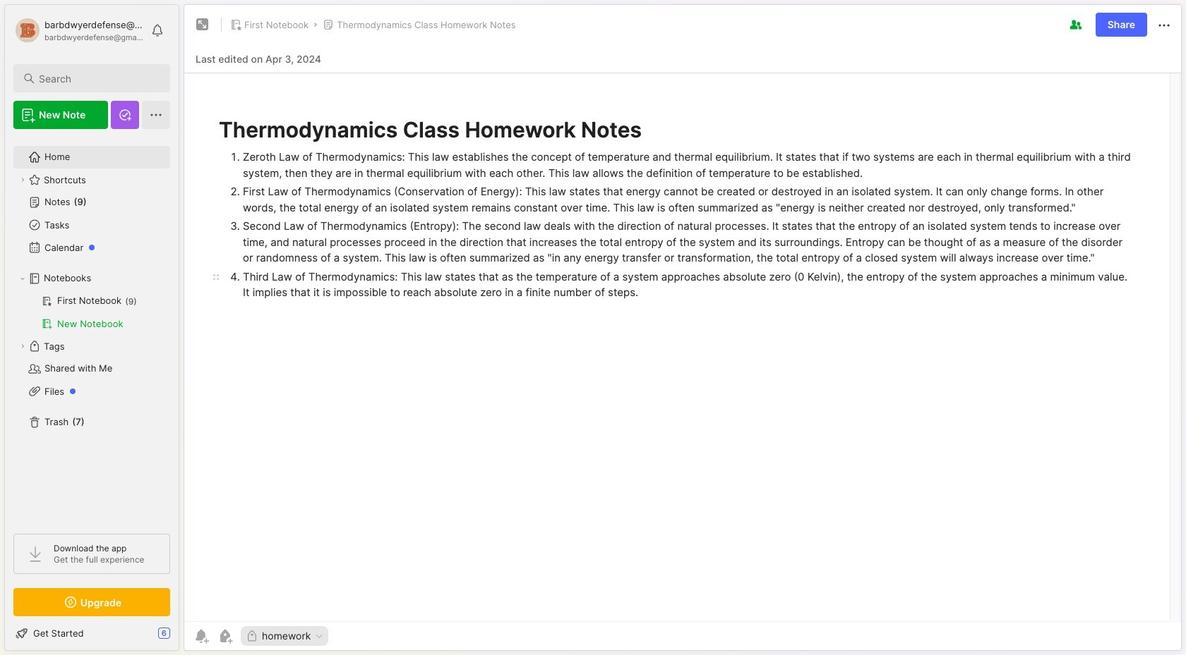 Task type: locate. For each thing, give the bounding box(es) containing it.
Help and Learning task checklist field
[[5, 623, 179, 645]]

tree
[[5, 138, 179, 522]]

note window element
[[184, 4, 1182, 655]]

add tag image
[[217, 628, 234, 645]]

more actions image
[[1156, 17, 1173, 34]]

add a reminder image
[[193, 628, 210, 645]]

Account field
[[13, 16, 144, 44]]

group inside tree
[[13, 290, 169, 335]]

group
[[13, 290, 169, 335]]

expand notebooks image
[[18, 275, 27, 283]]

None search field
[[39, 70, 157, 87]]

main element
[[0, 0, 184, 656]]

Note Editor text field
[[184, 73, 1181, 622]]



Task type: vqa. For each thing, say whether or not it's contained in the screenshot.
Try Evernote Personal for Free: Sync across all your devices. Cancel anytime.
no



Task type: describe. For each thing, give the bounding box(es) containing it.
none search field inside main element
[[39, 70, 157, 87]]

homework Tag actions field
[[311, 632, 324, 642]]

expand tags image
[[18, 342, 27, 351]]

More actions field
[[1156, 16, 1173, 34]]

tree inside main element
[[5, 138, 179, 522]]

click to collapse image
[[178, 630, 189, 647]]

Search text field
[[39, 72, 157, 85]]

expand note image
[[194, 16, 211, 33]]



